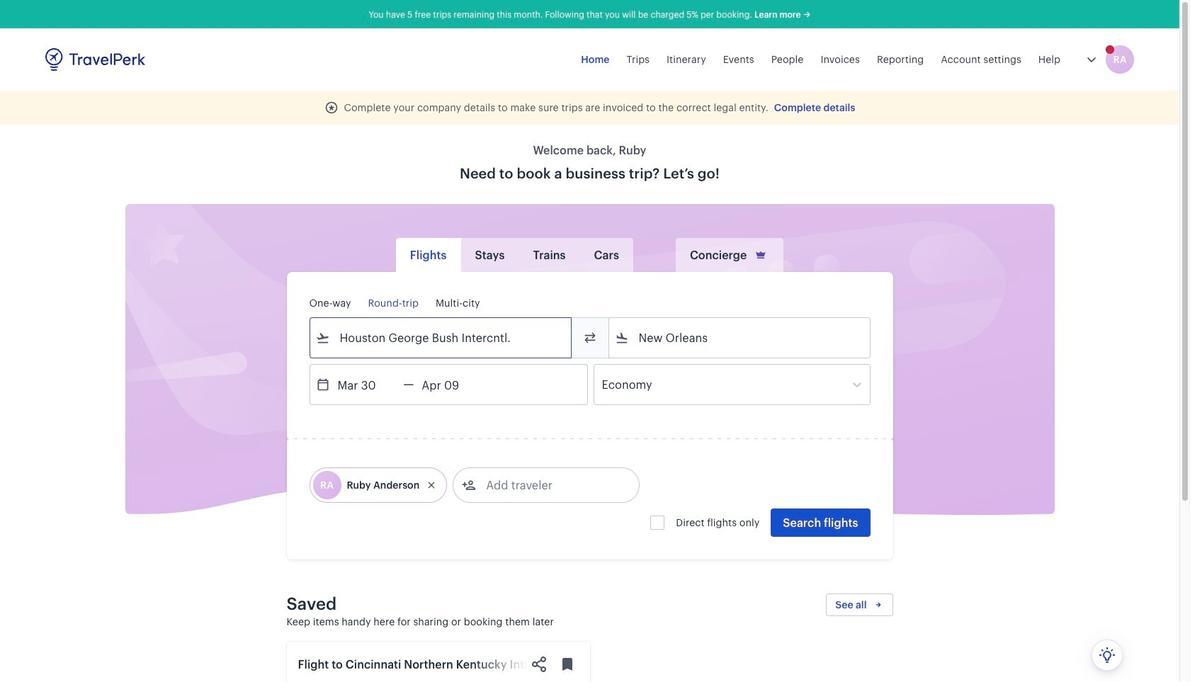 Task type: locate. For each thing, give the bounding box(es) containing it.
From search field
[[330, 327, 552, 349]]

Depart text field
[[330, 365, 403, 404]]



Task type: vqa. For each thing, say whether or not it's contained in the screenshot.
3rd Japan Airlines image
no



Task type: describe. For each thing, give the bounding box(es) containing it.
Add traveler search field
[[476, 474, 624, 497]]

To search field
[[629, 327, 851, 349]]

Return text field
[[414, 365, 488, 404]]



